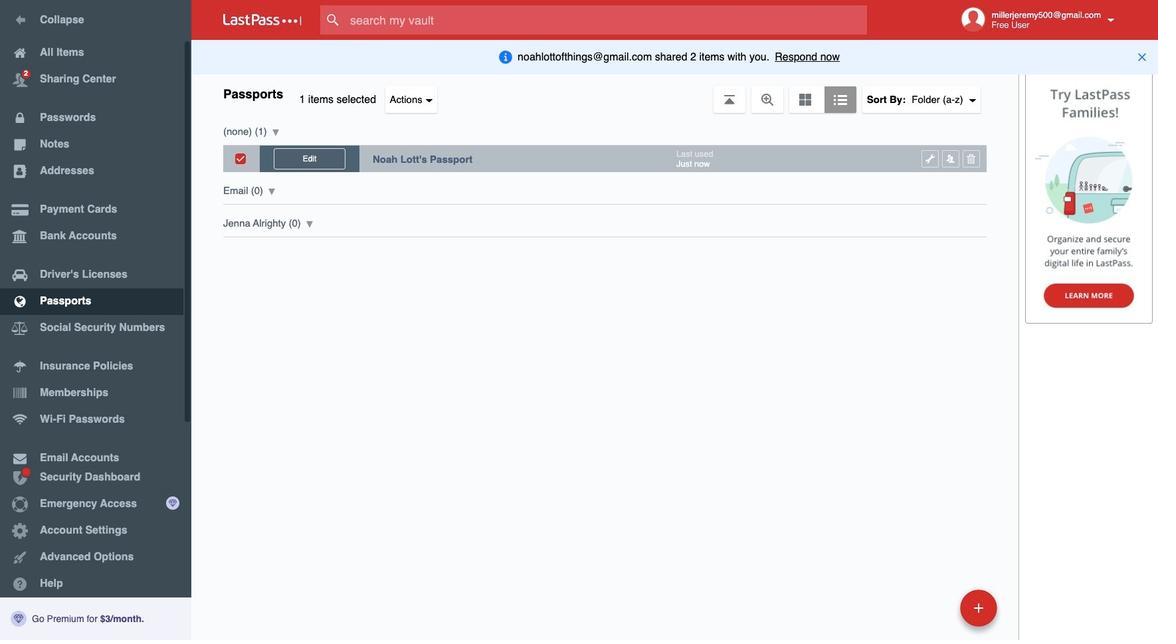 Task type: locate. For each thing, give the bounding box(es) containing it.
lastpass image
[[223, 14, 302, 26]]

vault options navigation
[[191, 73, 1019, 113]]

new item element
[[869, 589, 1002, 627]]

Search search field
[[320, 5, 893, 35]]



Task type: describe. For each thing, give the bounding box(es) containing it.
search my vault text field
[[320, 5, 893, 35]]

main navigation navigation
[[0, 0, 191, 640]]

new item navigation
[[869, 586, 1006, 640]]



Task type: vqa. For each thing, say whether or not it's contained in the screenshot.
alert
no



